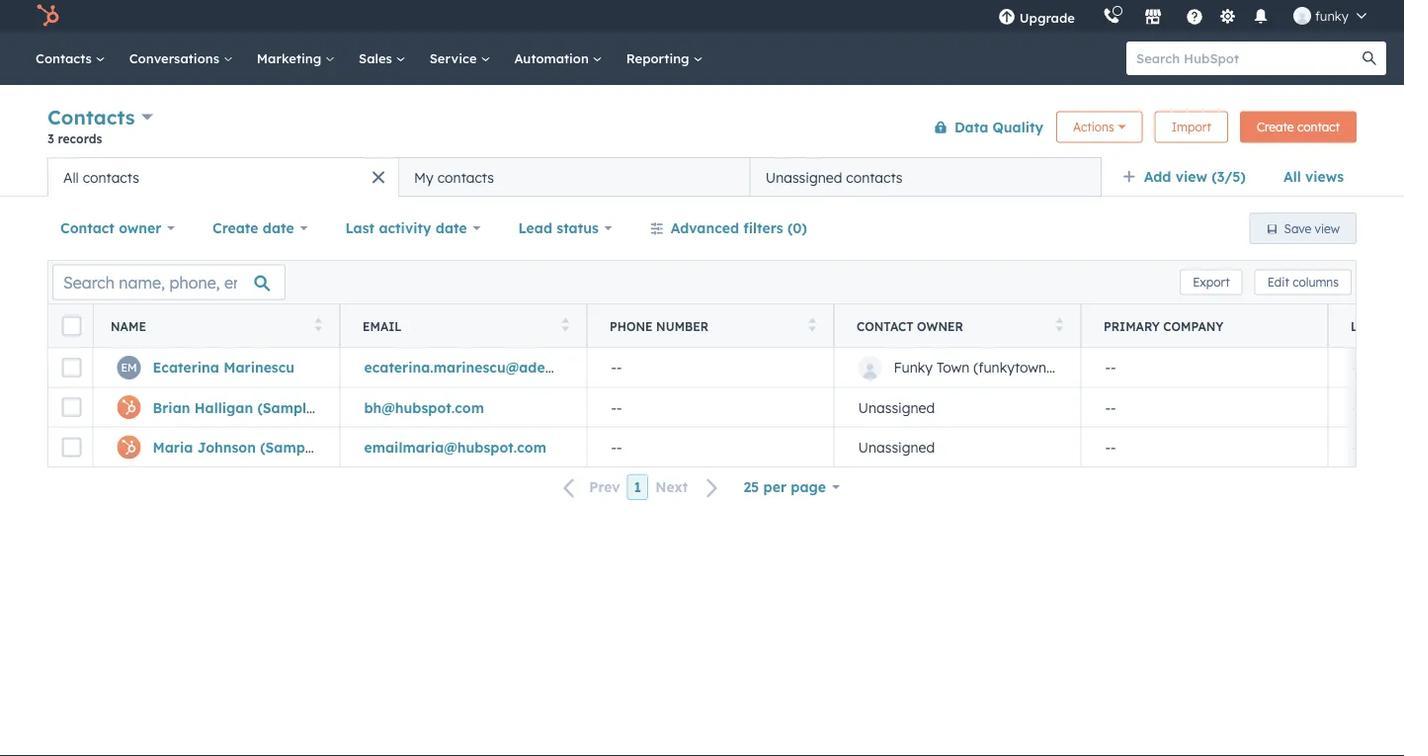 Task type: vqa. For each thing, say whether or not it's contained in the screenshot.
Marketplaces icon
yes



Task type: describe. For each thing, give the bounding box(es) containing it.
company
[[1164, 319, 1224, 334]]

contacts for all contacts
[[83, 169, 139, 186]]

marketplaces image
[[1145, 9, 1162, 27]]

-- button for emailmaria@hubspot.com
[[587, 427, 834, 467]]

preview button
[[247, 434, 316, 460]]

upgrade
[[1020, 9, 1075, 26]]

bh@hubspot.com button
[[340, 388, 587, 427]]

lead
[[518, 219, 553, 237]]

press to sort. image for contact owner
[[1056, 318, 1064, 332]]

notifications button
[[1244, 0, 1278, 32]]

halligan
[[194, 399, 253, 416]]

view for add
[[1176, 168, 1208, 185]]

last activity date
[[345, 219, 467, 237]]

contact owner button
[[47, 209, 188, 248]]

my contacts button
[[399, 157, 751, 197]]

edit
[[1268, 275, 1290, 290]]

reporting link
[[615, 32, 715, 85]]

contacts inside "popup button"
[[47, 105, 135, 129]]

email
[[363, 319, 402, 334]]

all views
[[1284, 168, 1344, 185]]

(sample for johnson
[[260, 438, 317, 456]]

menu containing funky
[[984, 0, 1381, 32]]

unassigned contacts
[[766, 169, 903, 186]]

unassigned inside button
[[766, 169, 843, 186]]

notifications image
[[1252, 9, 1270, 27]]

quality
[[993, 118, 1044, 135]]

prev
[[589, 479, 620, 496]]

town
[[937, 359, 970, 376]]

press to sort. element for email
[[562, 318, 569, 335]]

page
[[791, 478, 826, 496]]

marketing
[[257, 50, 325, 66]]

unassigned button for emailmaria@hubspot.com
[[834, 427, 1081, 467]]

all for all views
[[1284, 168, 1302, 185]]

press to sort. element for phone number
[[809, 318, 817, 335]]

automation link
[[503, 32, 615, 85]]

marketing link
[[245, 32, 347, 85]]

contacts button
[[47, 103, 153, 131]]

actions
[[1074, 120, 1115, 134]]

25 per page
[[744, 478, 826, 496]]

status
[[557, 219, 599, 237]]

all contacts
[[63, 169, 139, 186]]

2 press to sort. image from the left
[[562, 318, 569, 332]]

Search name, phone, email addresses, or company search field
[[52, 264, 286, 300]]

edit columns
[[1268, 275, 1339, 290]]

filters
[[744, 219, 784, 237]]

sales link
[[347, 32, 418, 85]]

last for last act
[[1351, 319, 1381, 334]]

contact
[[1298, 120, 1340, 134]]

1 vertical spatial contact
[[857, 319, 914, 334]]

export
[[1193, 275, 1230, 290]]

25
[[744, 478, 759, 496]]

data quality
[[955, 118, 1044, 135]]

press to sort. element for contact owner
[[1056, 318, 1064, 335]]

funky town (funkytownclown1@gmail.com)
[[894, 359, 1177, 376]]

settings image
[[1219, 8, 1237, 26]]

phone
[[610, 319, 653, 334]]

export button
[[1180, 269, 1243, 295]]

(sample for halligan
[[257, 399, 315, 416]]

1
[[634, 478, 642, 496]]

lead status
[[518, 219, 599, 237]]

activity
[[379, 219, 432, 237]]

hubspot image
[[36, 4, 59, 28]]

add
[[1145, 168, 1172, 185]]

settings link
[[1216, 5, 1241, 26]]

unassigned for bh@hubspot.com
[[859, 399, 935, 416]]

funky town image
[[1294, 7, 1312, 25]]

next button
[[649, 475, 731, 501]]

ecaterina
[[153, 359, 219, 376]]

brian halligan (sample contact)
[[153, 399, 378, 416]]

view for save
[[1315, 221, 1340, 236]]

edit columns button
[[1255, 269, 1352, 295]]

help image
[[1186, 9, 1204, 27]]

calling icon image
[[1103, 8, 1121, 25]]

columns
[[1293, 275, 1339, 290]]

3 records
[[47, 131, 102, 146]]

1 horizontal spatial owner
[[917, 319, 964, 334]]

maria johnson (sample contact)
[[153, 438, 381, 456]]

emailmaria@hubspot.com
[[364, 438, 547, 456]]

save view
[[1285, 221, 1340, 236]]

act
[[1385, 319, 1405, 334]]

create date button
[[200, 209, 321, 248]]

records
[[58, 131, 102, 146]]

contacts banner
[[47, 101, 1357, 157]]

primary
[[1104, 319, 1160, 334]]

-- button for ecaterina.marinescu@adept.ai
[[587, 348, 834, 388]]

next
[[656, 479, 688, 496]]

(0)
[[788, 219, 808, 237]]

ecaterina.marinescu@adept.ai
[[364, 359, 576, 376]]

create for create date
[[213, 219, 259, 237]]

25 per page button
[[731, 468, 853, 507]]

search image
[[1363, 51, 1377, 65]]



Task type: locate. For each thing, give the bounding box(es) containing it.
2 -- button from the top
[[587, 388, 834, 427]]

all inside button
[[63, 169, 79, 186]]

0 horizontal spatial press to sort. image
[[315, 318, 322, 332]]

emailmaria@hubspot.com link
[[364, 438, 547, 456]]

2 horizontal spatial contacts
[[846, 169, 903, 186]]

contact) for brian halligan (sample contact)
[[319, 399, 378, 416]]

contacts
[[83, 169, 139, 186], [438, 169, 494, 186], [846, 169, 903, 186]]

0 horizontal spatial create
[[213, 219, 259, 237]]

unassigned
[[766, 169, 843, 186], [859, 399, 935, 416], [859, 438, 935, 456]]

0 horizontal spatial last
[[345, 219, 375, 237]]

service
[[430, 50, 481, 66]]

contact inside popup button
[[60, 219, 115, 237]]

all left the views
[[1284, 168, 1302, 185]]

0 horizontal spatial view
[[1176, 168, 1208, 185]]

1 date from the left
[[263, 219, 294, 237]]

1 horizontal spatial contacts
[[438, 169, 494, 186]]

view right "save" on the top
[[1315, 221, 1340, 236]]

unassigned button
[[834, 388, 1081, 427], [834, 427, 1081, 467]]

(sample down brian halligan (sample contact) link
[[260, 438, 317, 456]]

contacts
[[36, 50, 96, 66], [47, 105, 135, 129]]

1 press to sort. image from the left
[[809, 318, 817, 332]]

primary company column header
[[1081, 304, 1330, 348]]

name
[[111, 319, 146, 334]]

menu
[[984, 0, 1381, 32]]

contact owner inside popup button
[[60, 219, 161, 237]]

advanced filters (0)
[[671, 219, 808, 237]]

unassigned contacts button
[[751, 157, 1102, 197]]

create left contact
[[1257, 120, 1295, 134]]

create for create contact
[[1257, 120, 1295, 134]]

all for all contacts
[[63, 169, 79, 186]]

press to sort. image
[[809, 318, 817, 332], [1056, 318, 1064, 332]]

1 vertical spatial (sample
[[260, 438, 317, 456]]

funky town (funkytownclown1@gmail.com) button
[[834, 348, 1177, 388]]

ecaterina.marinescu@adept.ai button
[[340, 348, 587, 388]]

1 vertical spatial unassigned
[[859, 399, 935, 416]]

views
[[1306, 168, 1344, 185]]

automation
[[514, 50, 593, 66]]

-- button for bh@hubspot.com
[[587, 388, 834, 427]]

0 vertical spatial (sample
[[257, 399, 315, 416]]

3 -- button from the top
[[587, 427, 834, 467]]

contacts for my contacts
[[438, 169, 494, 186]]

emailmaria@hubspot.com button
[[340, 427, 587, 467]]

press to sort. element
[[315, 318, 322, 335], [562, 318, 569, 335], [809, 318, 817, 335], [1056, 318, 1064, 335]]

upgrade image
[[998, 9, 1016, 27]]

0 horizontal spatial all
[[63, 169, 79, 186]]

bh@hubspot.com link
[[364, 399, 484, 416]]

maria johnson (sample contact) link
[[153, 438, 381, 456]]

0 horizontal spatial owner
[[119, 219, 161, 237]]

date
[[263, 219, 294, 237], [436, 219, 467, 237]]

number
[[656, 319, 709, 334]]

last inside popup button
[[345, 219, 375, 237]]

funky button
[[1282, 0, 1379, 32]]

1 press to sort. image from the left
[[315, 318, 322, 332]]

per
[[764, 478, 787, 496]]

2 date from the left
[[436, 219, 467, 237]]

primary company
[[1104, 319, 1224, 334]]

hubspot link
[[24, 4, 74, 28]]

1 press to sort. element from the left
[[315, 318, 322, 335]]

1 unassigned button from the top
[[834, 388, 1081, 427]]

1 -- button from the top
[[587, 348, 834, 388]]

press to sort. image left phone
[[562, 318, 569, 332]]

2 press to sort. image from the left
[[1056, 318, 1064, 332]]

1 horizontal spatial last
[[1351, 319, 1381, 334]]

calling icon button
[[1095, 3, 1129, 29]]

2 unassigned button from the top
[[834, 427, 1081, 467]]

press to sort. image for phone number
[[809, 318, 817, 332]]

1 vertical spatial contacts
[[47, 105, 135, 129]]

1 horizontal spatial date
[[436, 219, 467, 237]]

create contact
[[1257, 120, 1340, 134]]

0 vertical spatial contact
[[60, 219, 115, 237]]

(sample up preview button
[[257, 399, 315, 416]]

2 press to sort. element from the left
[[562, 318, 569, 335]]

contacts down hubspot link on the top left
[[36, 50, 96, 66]]

contact) for maria johnson (sample contact)
[[322, 438, 381, 456]]

my
[[414, 169, 434, 186]]

3
[[47, 131, 54, 146]]

contacts for unassigned contacts
[[846, 169, 903, 186]]

1 vertical spatial owner
[[917, 319, 964, 334]]

0 horizontal spatial contact
[[60, 219, 115, 237]]

create down all contacts button on the top of the page
[[213, 219, 259, 237]]

0 vertical spatial contact)
[[319, 399, 378, 416]]

date down all contacts button on the top of the page
[[263, 219, 294, 237]]

0 vertical spatial unassigned
[[766, 169, 843, 186]]

1 horizontal spatial contact owner
[[857, 319, 964, 334]]

conversations link
[[117, 32, 245, 85]]

advanced
[[671, 219, 739, 237]]

pagination navigation
[[552, 474, 731, 501]]

1 horizontal spatial all
[[1284, 168, 1302, 185]]

menu item
[[1089, 0, 1093, 32]]

4 press to sort. element from the left
[[1056, 318, 1064, 335]]

marinescu
[[224, 359, 295, 376]]

data
[[955, 118, 989, 135]]

0 vertical spatial create
[[1257, 120, 1295, 134]]

press to sort. image left "email"
[[315, 318, 322, 332]]

3 contacts from the left
[[846, 169, 903, 186]]

view inside button
[[1315, 221, 1340, 236]]

2 contacts from the left
[[438, 169, 494, 186]]

funky
[[1316, 7, 1349, 24]]

maria
[[153, 438, 193, 456]]

last
[[345, 219, 375, 237], [1351, 319, 1381, 334]]

brian halligan (sample contact) link
[[153, 399, 378, 416]]

add view (3/5) button
[[1110, 157, 1271, 197]]

1 vertical spatial view
[[1315, 221, 1340, 236]]

date inside popup button
[[436, 219, 467, 237]]

owner
[[119, 219, 161, 237], [917, 319, 964, 334]]

conversations
[[129, 50, 223, 66]]

1 all from the left
[[1284, 168, 1302, 185]]

data quality button
[[921, 107, 1045, 147]]

0 vertical spatial owner
[[119, 219, 161, 237]]

owner up search name, phone, email addresses, or company 'search box' at left
[[119, 219, 161, 237]]

last left activity
[[345, 219, 375, 237]]

search button
[[1353, 42, 1387, 75]]

contact)
[[319, 399, 378, 416], [322, 438, 381, 456]]

contacts inside button
[[438, 169, 494, 186]]

sales
[[359, 50, 396, 66]]

johnson
[[197, 438, 256, 456]]

0 vertical spatial contacts
[[36, 50, 96, 66]]

2 vertical spatial unassigned
[[859, 438, 935, 456]]

(3/5)
[[1212, 168, 1246, 185]]

contacts link
[[24, 32, 117, 85]]

Search HubSpot search field
[[1127, 42, 1369, 75]]

marketplaces button
[[1133, 0, 1174, 32]]

0 vertical spatial last
[[345, 219, 375, 237]]

view inside popup button
[[1176, 168, 1208, 185]]

view right add
[[1176, 168, 1208, 185]]

1 horizontal spatial contact
[[857, 319, 914, 334]]

brian
[[153, 399, 190, 416]]

actions button
[[1057, 111, 1143, 143]]

contacts up records
[[47, 105, 135, 129]]

all contacts button
[[47, 157, 399, 197]]

date inside popup button
[[263, 219, 294, 237]]

last act
[[1351, 319, 1405, 334]]

ecaterina marinescu link
[[153, 359, 295, 376]]

-- button
[[587, 348, 834, 388], [587, 388, 834, 427], [587, 427, 834, 467]]

0 horizontal spatial contact owner
[[60, 219, 161, 237]]

1 contacts from the left
[[83, 169, 139, 186]]

date right activity
[[436, 219, 467, 237]]

save view button
[[1250, 213, 1357, 244]]

help button
[[1178, 0, 1212, 32]]

create inside button
[[1257, 120, 1295, 134]]

last left act
[[1351, 319, 1381, 334]]

1 vertical spatial contact)
[[322, 438, 381, 456]]

advanced filters (0) button
[[637, 209, 820, 248]]

1 horizontal spatial create
[[1257, 120, 1295, 134]]

1 vertical spatial create
[[213, 219, 259, 237]]

create inside popup button
[[213, 219, 259, 237]]

1 horizontal spatial press to sort. image
[[1056, 318, 1064, 332]]

all views link
[[1271, 157, 1357, 197]]

0 horizontal spatial date
[[263, 219, 294, 237]]

bh@hubspot.com
[[364, 399, 484, 416]]

contact owner up funky
[[857, 319, 964, 334]]

lead status button
[[506, 209, 625, 248]]

0 horizontal spatial contacts
[[83, 169, 139, 186]]

contact
[[60, 219, 115, 237], [857, 319, 914, 334]]

1 button
[[627, 475, 649, 500]]

1 horizontal spatial press to sort. image
[[562, 318, 569, 332]]

1 vertical spatial contact owner
[[857, 319, 964, 334]]

(sample
[[257, 399, 315, 416], [260, 438, 317, 456]]

owner up town
[[917, 319, 964, 334]]

prev button
[[552, 475, 627, 501]]

save
[[1285, 221, 1312, 236]]

0 vertical spatial view
[[1176, 168, 1208, 185]]

owner inside the contact owner popup button
[[119, 219, 161, 237]]

press to sort. image
[[315, 318, 322, 332], [562, 318, 569, 332]]

contact up funky
[[857, 319, 914, 334]]

0 horizontal spatial press to sort. image
[[809, 318, 817, 332]]

2 all from the left
[[63, 169, 79, 186]]

create date
[[213, 219, 294, 237]]

contact down all contacts
[[60, 219, 115, 237]]

contact owner down all contacts
[[60, 219, 161, 237]]

phone number
[[610, 319, 709, 334]]

all down 3 records
[[63, 169, 79, 186]]

1 vertical spatial last
[[1351, 319, 1381, 334]]

ecaterina.marinescu@adept.ai link
[[364, 359, 576, 376]]

(funkytownclown1@gmail.com)
[[974, 359, 1177, 376]]

funky
[[894, 359, 933, 376]]

all
[[1284, 168, 1302, 185], [63, 169, 79, 186]]

3 press to sort. element from the left
[[809, 318, 817, 335]]

last activity date button
[[333, 209, 494, 248]]

unassigned button for bh@hubspot.com
[[834, 388, 1081, 427]]

create
[[1257, 120, 1295, 134], [213, 219, 259, 237]]

1 horizontal spatial view
[[1315, 221, 1340, 236]]

unassigned for emailmaria@hubspot.com
[[859, 438, 935, 456]]

ecaterina marinescu
[[153, 359, 295, 376]]

last for last activity date
[[345, 219, 375, 237]]

0 vertical spatial contact owner
[[60, 219, 161, 237]]

--
[[611, 359, 622, 376], [1106, 359, 1117, 376], [1353, 359, 1364, 376], [611, 399, 622, 416], [1106, 399, 1117, 416], [1353, 399, 1364, 416], [611, 438, 622, 456], [1106, 438, 1117, 456], [1353, 438, 1364, 456]]



